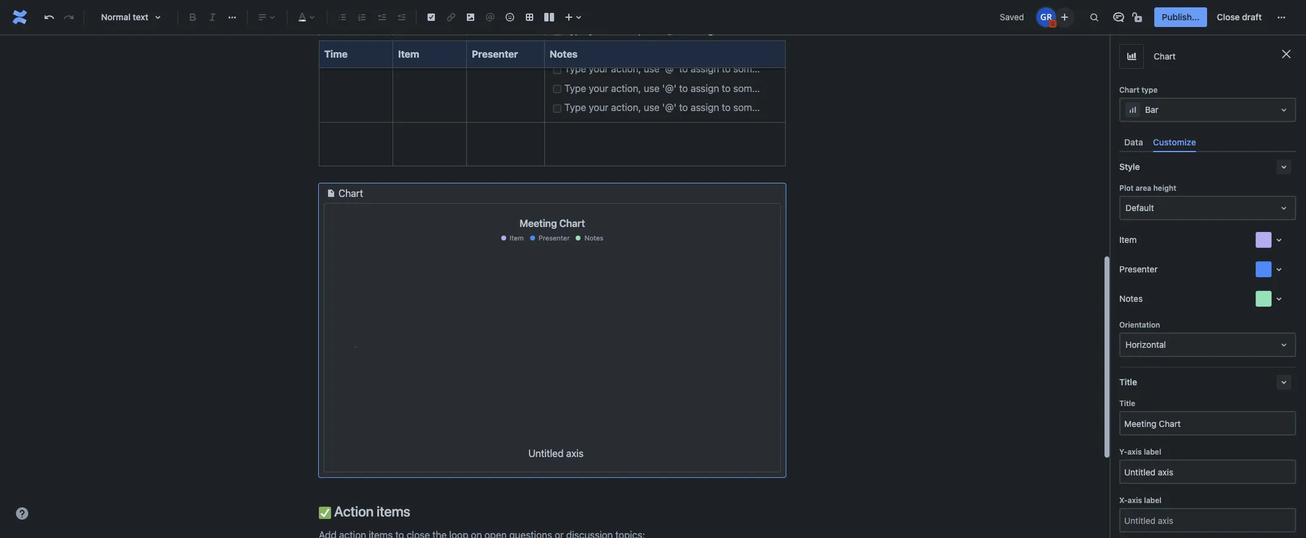 Task type: describe. For each thing, give the bounding box(es) containing it.
label for y-axis label
[[1144, 448, 1161, 457]]

confluence image
[[10, 7, 29, 27]]

default
[[1126, 203, 1154, 213]]

2 vertical spatial presenter
[[1119, 264, 1158, 275]]

area
[[1136, 184, 1152, 193]]

chart image for meeting
[[324, 186, 339, 201]]

chart type element
[[1119, 98, 1296, 122]]

numbered list ⌘⇧7 image
[[355, 10, 369, 25]]

bar chart image
[[1126, 103, 1140, 117]]

time
[[324, 49, 348, 60]]

y-axis label
[[1119, 448, 1161, 457]]

open image for horizontal
[[1277, 338, 1291, 353]]

undo ⌘z image
[[42, 10, 57, 25]]

find and replace image
[[1087, 10, 1102, 25]]

style
[[1119, 162, 1140, 172]]

item image
[[1272, 233, 1287, 248]]

plot area height element
[[1119, 196, 1296, 221]]

2 horizontal spatial notes
[[1119, 294, 1143, 304]]

xychart image
[[324, 245, 780, 460]]

height
[[1153, 184, 1176, 193]]

bar
[[1145, 104, 1159, 115]]

bold ⌘b image
[[186, 10, 200, 25]]

data
[[1124, 137, 1143, 147]]

1 horizontal spatial item
[[510, 234, 524, 242]]

action
[[334, 504, 374, 520]]

plot
[[1119, 184, 1134, 193]]

notes image
[[1272, 292, 1287, 307]]

meeting chart
[[520, 218, 585, 229]]

label for x-axis label
[[1144, 497, 1162, 506]]

plot area height
[[1119, 184, 1176, 193]]

X-axis label text field
[[1121, 510, 1295, 532]]

redo ⌘⇧z image
[[61, 10, 76, 25]]

help image
[[15, 507, 29, 522]]

2 title from the top
[[1119, 399, 1135, 409]]

normal text button
[[89, 4, 173, 31]]

orientation
[[1119, 321, 1160, 330]]

meeting
[[520, 218, 557, 229]]

1 vertical spatial notes
[[585, 234, 604, 242]]

italic ⌘i image
[[205, 10, 220, 25]]

axis for x-
[[1128, 497, 1142, 506]]

more image
[[1274, 10, 1289, 25]]

no restrictions image
[[1131, 10, 1146, 25]]

presenter image
[[1272, 262, 1287, 277]]

link image
[[444, 10, 458, 25]]



Task type: locate. For each thing, give the bounding box(es) containing it.
1 horizontal spatial notes
[[585, 234, 604, 242]]

1 vertical spatial axis
[[1128, 497, 1142, 506]]

1 horizontal spatial chart image
[[1124, 49, 1139, 64]]

type
[[1142, 85, 1158, 95]]

1 vertical spatial collapse image
[[1277, 376, 1291, 390]]

0 vertical spatial collapse image
[[1277, 160, 1291, 175]]

chart type
[[1119, 85, 1158, 95]]

layouts image
[[542, 10, 557, 25]]

1 title from the top
[[1119, 377, 1137, 388]]

saved
[[1000, 12, 1024, 22]]

text
[[133, 12, 148, 22]]

item down plot area height text box
[[1119, 235, 1137, 245]]

close
[[1217, 12, 1240, 22]]

collapse image
[[1277, 160, 1291, 175], [1277, 376, 1291, 390]]

presenter up orientation
[[1119, 264, 1158, 275]]

confluence image
[[10, 7, 29, 27]]

1 horizontal spatial presenter
[[539, 234, 570, 242]]

0 vertical spatial presenter
[[472, 49, 518, 60]]

0 horizontal spatial chart image
[[324, 186, 339, 201]]

open image inside the plot area height element
[[1277, 201, 1291, 216]]

open image inside orientation 'element'
[[1277, 338, 1291, 353]]

chart image
[[1124, 49, 1139, 64], [324, 186, 339, 201]]

notes up orientation
[[1119, 294, 1143, 304]]

item down the meeting
[[510, 234, 524, 242]]

open image inside chart type element
[[1277, 103, 1291, 117]]

axis
[[1128, 448, 1142, 457], [1128, 497, 1142, 506]]

normal text
[[101, 12, 148, 22]]

axis for y-
[[1128, 448, 1142, 457]]

label right x-
[[1144, 497, 1162, 506]]

chart image for chart
[[1124, 49, 1139, 64]]

normal
[[101, 12, 130, 22]]

open image down close icon
[[1277, 103, 1291, 117]]

1 axis from the top
[[1128, 448, 1142, 457]]

1 vertical spatial presenter
[[539, 234, 570, 242]]

collapse image for style
[[1277, 160, 1291, 175]]

2 vertical spatial notes
[[1119, 294, 1143, 304]]

collapse image for title
[[1277, 376, 1291, 390]]

comment icon image
[[1112, 10, 1126, 25]]

outdent ⇧tab image
[[374, 10, 389, 25]]

x-axis label
[[1119, 497, 1162, 506]]

Y-axis label text field
[[1121, 462, 1295, 484]]

title
[[1119, 377, 1137, 388], [1119, 399, 1135, 409]]

title down horizontal
[[1119, 377, 1137, 388]]

open image for default
[[1277, 201, 1291, 216]]

publish...
[[1162, 12, 1200, 22]]

1 open image from the top
[[1277, 103, 1291, 117]]

publish... button
[[1155, 7, 1207, 27]]

2 vertical spatial open image
[[1277, 338, 1291, 353]]

0 horizontal spatial notes
[[550, 49, 578, 60]]

open image up item icon
[[1277, 201, 1291, 216]]

0 vertical spatial open image
[[1277, 103, 1291, 117]]

3 open image from the top
[[1277, 338, 1291, 353]]

close image
[[1279, 47, 1294, 61]]

action items
[[331, 504, 410, 520]]

2 axis from the top
[[1128, 497, 1142, 506]]

item down "indent tab" image on the left top of the page
[[398, 49, 419, 60]]

chart
[[1154, 51, 1176, 62], [1119, 85, 1140, 95], [339, 188, 363, 199], [559, 218, 585, 229]]

mention image
[[483, 10, 498, 25]]

tab list
[[1119, 132, 1296, 152]]

open image
[[1277, 103, 1291, 117], [1277, 201, 1291, 216], [1277, 338, 1291, 353]]

close draft button
[[1210, 7, 1269, 27]]

label
[[1144, 448, 1161, 457], [1144, 497, 1162, 506]]

x-
[[1119, 497, 1128, 506]]

0 horizontal spatial item
[[398, 49, 419, 60]]

presenter down mention image
[[472, 49, 518, 60]]

2 collapse image from the top
[[1277, 376, 1291, 390]]

0 horizontal spatial presenter
[[472, 49, 518, 60]]

1 vertical spatial title
[[1119, 399, 1135, 409]]

title up y-
[[1119, 399, 1135, 409]]

draft
[[1242, 12, 1262, 22]]

customize
[[1153, 137, 1196, 147]]

notes
[[550, 49, 578, 60], [585, 234, 604, 242], [1119, 294, 1143, 304]]

Chart type text field
[[1126, 104, 1128, 116]]

open image down notes image at the right bottom of the page
[[1277, 338, 1291, 353]]

items
[[377, 504, 410, 520]]

notes down 'layouts' image
[[550, 49, 578, 60]]

label right y-
[[1144, 448, 1161, 457]]

axis up x-axis label
[[1128, 448, 1142, 457]]

orientation element
[[1119, 333, 1296, 358]]

2 horizontal spatial item
[[1119, 235, 1137, 245]]

1 vertical spatial open image
[[1277, 201, 1291, 216]]

emoji image
[[503, 10, 517, 25]]

notes down 'meeting chart'
[[585, 234, 604, 242]]

:white_check_mark: image
[[319, 507, 331, 520], [319, 507, 331, 520]]

Title text field
[[1121, 413, 1295, 435]]

presenter down 'meeting chart'
[[539, 234, 570, 242]]

add image, video, or file image
[[463, 10, 478, 25]]

invite to edit image
[[1058, 10, 1072, 24]]

y-
[[1119, 448, 1128, 457]]

0 vertical spatial axis
[[1128, 448, 1142, 457]]

1 vertical spatial chart image
[[324, 186, 339, 201]]

item
[[398, 49, 419, 60], [510, 234, 524, 242], [1119, 235, 1137, 245]]

indent tab image
[[394, 10, 409, 25]]

close draft
[[1217, 12, 1262, 22]]

1 collapse image from the top
[[1277, 160, 1291, 175]]

2 open image from the top
[[1277, 201, 1291, 216]]

tab list containing data
[[1119, 132, 1296, 152]]

more formatting image
[[225, 10, 240, 25]]

table image
[[522, 10, 537, 25]]

axis down y-axis label
[[1128, 497, 1142, 506]]

Plot area height text field
[[1126, 202, 1128, 215]]

0 vertical spatial chart image
[[1124, 49, 1139, 64]]

2 horizontal spatial presenter
[[1119, 264, 1158, 275]]

bullet list ⌘⇧8 image
[[335, 10, 350, 25]]

presenter
[[472, 49, 518, 60], [539, 234, 570, 242], [1119, 264, 1158, 275]]

1 vertical spatial label
[[1144, 497, 1162, 506]]

0 vertical spatial title
[[1119, 377, 1137, 388]]

0 vertical spatial label
[[1144, 448, 1161, 457]]

horizontal
[[1126, 340, 1166, 350]]

greg robinson image
[[1037, 7, 1056, 27]]

action item image
[[424, 10, 439, 25]]

0 vertical spatial notes
[[550, 49, 578, 60]]



Task type: vqa. For each thing, say whether or not it's contained in the screenshot.
COLLAPSE image related to Style
yes



